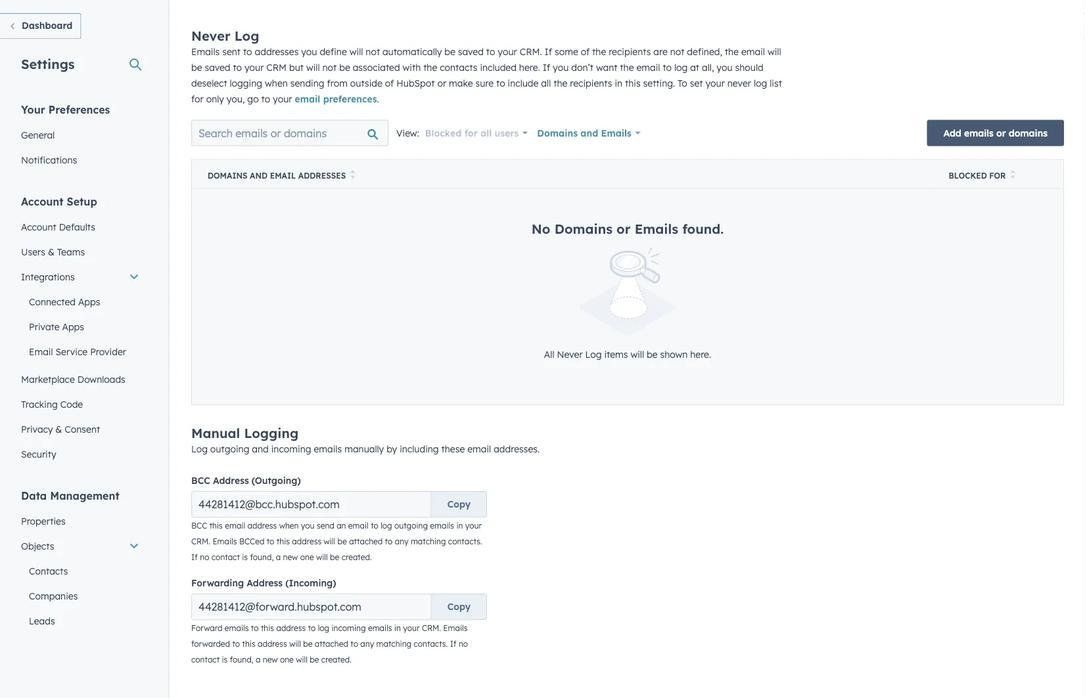 Task type: vqa. For each thing, say whether or not it's contained in the screenshot.
2nd BCC from the top of the page
yes



Task type: locate. For each thing, give the bounding box(es) containing it.
in inside forward emails to this address to log incoming emails in your crm. emails forwarded to this address will be attached to any matching contacts. if no contact is found, a new one will be created.
[[394, 624, 401, 634]]

0 vertical spatial copy button
[[432, 492, 487, 518]]

one down forwarding address (incoming) text field
[[280, 655, 294, 665]]

shown
[[660, 349, 688, 360]]

outgoing
[[210, 444, 250, 455], [394, 521, 428, 531]]

1 vertical spatial a
[[256, 655, 261, 665]]

email right these
[[468, 444, 491, 455]]

1 bcc from the top
[[191, 475, 210, 487]]

or inside button
[[997, 127, 1006, 139]]

and inside manual logging log outgoing and incoming emails manually by including these email addresses.
[[252, 444, 269, 455]]

companies link
[[13, 584, 147, 609]]

tracking code link
[[13, 392, 147, 417]]

0 vertical spatial of
[[581, 46, 590, 57]]

blocked for all users
[[425, 127, 519, 139]]

blocked for button
[[933, 160, 1064, 189]]

you up but
[[301, 46, 317, 57]]

1 horizontal spatial email
[[270, 171, 296, 180]]

logging
[[230, 77, 262, 89]]

1 vertical spatial apps
[[62, 321, 84, 333]]

send
[[317, 521, 335, 531]]

& for privacy
[[55, 424, 62, 435]]

1 vertical spatial and
[[250, 171, 268, 180]]

2 press to sort. element from the left
[[1011, 170, 1016, 181]]

is down forwarded
[[222, 655, 228, 665]]

0 horizontal spatial press to sort. image
[[350, 170, 355, 179]]

& right users
[[48, 246, 55, 258]]

all inside popup button
[[481, 127, 492, 139]]

1 horizontal spatial a
[[276, 553, 281, 563]]

associated
[[353, 61, 400, 73]]

domains and email addresses button
[[192, 160, 933, 189]]

2 horizontal spatial in
[[615, 77, 623, 89]]

or inside emails sent to addresses you define will not automatically be saved to your crm. if some of the recipients are not defined, the email will be saved to your crm but will not be associated with the contacts included here. if you don't want the email to log at all, you should deselect logging when sending from outside of hubspot or make sure to include all the recipients in this setting. to set your never log list for only you, go to your
[[438, 77, 447, 89]]

0 horizontal spatial here.
[[519, 61, 540, 73]]

for left only
[[191, 93, 204, 104]]

when down "bcc address (outgoing)" text field at bottom left
[[279, 521, 299, 531]]

and
[[581, 127, 599, 139], [250, 171, 268, 180], [252, 444, 269, 455]]

press to sort. element right addresses
[[350, 170, 355, 181]]

emails inside emails sent to addresses you define will not automatically be saved to your crm. if some of the recipients are not defined, the email will be saved to your crm but will not be associated with the contacts included here. if you don't want the email to log at all, you should deselect logging when sending from outside of hubspot or make sure to include all the recipients in this setting. to set your never log list for only you, go to your
[[191, 46, 220, 57]]

contacts. inside forward emails to this address to log incoming emails in your crm. emails forwarded to this address will be attached to any matching contacts. if no contact is found, a new one will be created.
[[414, 640, 448, 650]]

contact down forwarded
[[191, 655, 220, 665]]

press to sort. element
[[350, 170, 355, 181], [1011, 170, 1016, 181]]

account for account setup
[[21, 195, 64, 208]]

go
[[247, 93, 259, 104]]

saved up deselect
[[205, 61, 231, 73]]

0 horizontal spatial crm.
[[191, 537, 210, 547]]

log inside manual logging log outgoing and incoming emails manually by including these email addresses.
[[191, 444, 208, 455]]

for inside button
[[990, 171, 1006, 180]]

teams
[[57, 246, 85, 258]]

email left addresses
[[270, 171, 296, 180]]

log down forwarding address (incoming) text field
[[318, 624, 329, 634]]

1 horizontal spatial never
[[557, 349, 583, 360]]

2 copy from the top
[[448, 602, 471, 613]]

0 vertical spatial here.
[[519, 61, 540, 73]]

general link
[[13, 123, 147, 148]]

press to sort. image inside domains and email addresses button
[[350, 170, 355, 179]]

domains inside popup button
[[537, 127, 578, 139]]

no
[[532, 221, 551, 237]]

0 vertical spatial copy
[[448, 499, 471, 510]]

is
[[242, 553, 248, 563], [222, 655, 228, 665]]

contact inside forward emails to this address to log incoming emails in your crm. emails forwarded to this address will be attached to any matching contacts. if no contact is found, a new one will be created.
[[191, 655, 220, 665]]

to
[[243, 46, 252, 57], [486, 46, 495, 57], [233, 61, 242, 73], [663, 61, 672, 73], [496, 77, 505, 89], [261, 93, 270, 104], [371, 521, 379, 531], [267, 537, 274, 547], [385, 537, 393, 547], [251, 624, 259, 634], [308, 624, 316, 634], [232, 640, 240, 650], [351, 640, 358, 650]]

0 horizontal spatial in
[[394, 624, 401, 634]]

emails inside forward emails to this address to log incoming emails in your crm. emails forwarded to this address will be attached to any matching contacts. if no contact is found, a new one will be created.
[[443, 624, 468, 634]]

here.
[[519, 61, 540, 73], [691, 349, 712, 360]]

blocked
[[425, 127, 462, 139], [949, 171, 987, 180]]

is down bcced
[[242, 553, 248, 563]]

apps
[[78, 296, 100, 308], [62, 321, 84, 333]]

one up (incoming)
[[300, 553, 314, 563]]

and inside domains and emails popup button
[[581, 127, 599, 139]]

0 horizontal spatial of
[[385, 77, 394, 89]]

created. inside forward emails to this address to log incoming emails in your crm. emails forwarded to this address will be attached to any matching contacts. if no contact is found, a new one will be created.
[[321, 655, 352, 665]]

0 vertical spatial recipients
[[609, 46, 651, 57]]

1 horizontal spatial one
[[300, 553, 314, 563]]

press to sort. image for domains and email addresses
[[350, 170, 355, 179]]

& right privacy
[[55, 424, 62, 435]]

2 vertical spatial in
[[394, 624, 401, 634]]

0 vertical spatial and
[[581, 127, 599, 139]]

1 horizontal spatial blocked
[[949, 171, 987, 180]]

1 horizontal spatial in
[[457, 521, 463, 531]]

1 copy from the top
[[448, 499, 471, 510]]

of up don't
[[581, 46, 590, 57]]

0 vertical spatial apps
[[78, 296, 100, 308]]

not right are
[[670, 46, 685, 57]]

new
[[283, 553, 298, 563], [263, 655, 278, 665]]

log down the manual
[[191, 444, 208, 455]]

any
[[395, 537, 409, 547], [361, 640, 374, 650]]

2 press to sort. image from the left
[[1011, 170, 1016, 179]]

1 horizontal spatial here.
[[691, 349, 712, 360]]

properties
[[21, 516, 65, 527]]

1 vertical spatial copy
[[448, 602, 471, 613]]

apps up service
[[62, 321, 84, 333]]

apps down integrations button
[[78, 296, 100, 308]]

0 vertical spatial &
[[48, 246, 55, 258]]

here. up include
[[519, 61, 540, 73]]

log left items
[[586, 349, 602, 360]]

account up users
[[21, 221, 56, 233]]

1 copy button from the top
[[432, 492, 487, 518]]

0 vertical spatial blocked
[[425, 127, 462, 139]]

attached inside forward emails to this address to log incoming emails in your crm. emails forwarded to this address will be attached to any matching contacts. if no contact is found, a new one will be created.
[[315, 640, 348, 650]]

new inside bcc this email address when you send an email to log outgoing emails in your crm. emails bcced to this address will be attached to any matching contacts. if no contact is found, a new one will be created.
[[283, 553, 298, 563]]

this inside emails sent to addresses you define will not automatically be saved to your crm. if some of the recipients are not defined, the email will be saved to your crm but will not be associated with the contacts included here. if you don't want the email to log at all, you should deselect logging when sending from outside of hubspot or make sure to include all the recipients in this setting. to set your never log list for only you, go to your
[[625, 77, 641, 89]]

private apps link
[[13, 315, 147, 340]]

(outgoing)
[[252, 475, 301, 487]]

1 horizontal spatial for
[[465, 127, 478, 139]]

0 vertical spatial crm.
[[520, 46, 542, 57]]

never right all
[[557, 349, 583, 360]]

1 horizontal spatial attached
[[349, 537, 383, 547]]

contacts
[[440, 61, 478, 73]]

this left setting.
[[625, 77, 641, 89]]

2 horizontal spatial for
[[990, 171, 1006, 180]]

objects
[[21, 541, 54, 552]]

for down add emails or domains button
[[990, 171, 1006, 180]]

in inside emails sent to addresses you define will not automatically be saved to your crm. if some of the recipients are not defined, the email will be saved to your crm but will not be associated with the contacts included here. if you don't want the email to log at all, you should deselect logging when sending from outside of hubspot or make sure to include all the recipients in this setting. to set your never log list for only you, go to your
[[615, 77, 623, 89]]

1 vertical spatial address
[[247, 578, 283, 589]]

1 press to sort. image from the left
[[350, 170, 355, 179]]

1 vertical spatial log
[[586, 349, 602, 360]]

your
[[498, 46, 517, 57], [245, 61, 264, 73], [706, 77, 725, 89], [273, 93, 292, 104], [465, 521, 482, 531], [403, 624, 420, 634]]

recipients
[[609, 46, 651, 57], [570, 77, 613, 89]]

saved up contacts
[[458, 46, 484, 57]]

all left users
[[481, 127, 492, 139]]

connected apps link
[[13, 290, 147, 315]]

for left users
[[465, 127, 478, 139]]

2 bcc from the top
[[191, 521, 207, 531]]

the up should
[[725, 46, 739, 57]]

2 vertical spatial or
[[617, 221, 631, 237]]

sent
[[222, 46, 241, 57]]

1 vertical spatial outgoing
[[394, 521, 428, 531]]

copy
[[448, 499, 471, 510], [448, 602, 471, 613]]

log left list
[[754, 77, 768, 89]]

0 vertical spatial any
[[395, 537, 409, 547]]

0 vertical spatial bcc
[[191, 475, 210, 487]]

connected apps
[[29, 296, 100, 308]]

domains inside button
[[208, 171, 248, 180]]

1 vertical spatial found,
[[230, 655, 254, 665]]

leads link
[[13, 609, 147, 634]]

account defaults link
[[13, 215, 147, 240]]

any inside bcc this email address when you send an email to log outgoing emails in your crm. emails bcced to this address will be attached to any matching contacts. if no contact is found, a new one will be created.
[[395, 537, 409, 547]]

no inside forward emails to this address to log incoming emails in your crm. emails forwarded to this address will be attached to any matching contacts. if no contact is found, a new one will be created.
[[459, 640, 468, 650]]

private apps
[[29, 321, 84, 333]]

blocked for all users button
[[425, 120, 529, 146]]

bcc for bcc address (outgoing)
[[191, 475, 210, 487]]

incoming down logging
[[271, 444, 311, 455]]

1 vertical spatial account
[[21, 221, 56, 233]]

1 vertical spatial email
[[29, 346, 53, 358]]

in
[[615, 77, 623, 89], [457, 521, 463, 531], [394, 624, 401, 634]]

press to sort. image
[[350, 170, 355, 179], [1011, 170, 1016, 179]]

never up sent
[[191, 27, 231, 44]]

1 press to sort. element from the left
[[350, 170, 355, 181]]

email preferences .
[[295, 93, 379, 104]]

copy button
[[432, 492, 487, 518], [432, 594, 487, 621]]

1 vertical spatial here.
[[691, 349, 712, 360]]

1 horizontal spatial log
[[235, 27, 259, 44]]

log right an at the left bottom of page
[[381, 521, 392, 531]]

marketplace downloads
[[21, 374, 125, 385]]

0 vertical spatial address
[[213, 475, 249, 487]]

emails sent to addresses you define will not automatically be saved to your crm. if some of the recipients are not defined, the email will be saved to your crm but will not be associated with the contacts included here. if you don't want the email to log at all, you should deselect logging when sending from outside of hubspot or make sure to include all the recipients in this setting. to set your never log list for only you, go to your
[[191, 46, 782, 104]]

1 vertical spatial crm.
[[191, 537, 210, 547]]

email right an at the left bottom of page
[[348, 521, 369, 531]]

0 vertical spatial when
[[265, 77, 288, 89]]

0 horizontal spatial no
[[200, 553, 209, 563]]

0 horizontal spatial one
[[280, 655, 294, 665]]

0 horizontal spatial any
[[361, 640, 374, 650]]

1 horizontal spatial is
[[242, 553, 248, 563]]

1 vertical spatial created.
[[321, 655, 352, 665]]

0 horizontal spatial &
[[48, 246, 55, 258]]

1 vertical spatial attached
[[315, 640, 348, 650]]

1 horizontal spatial new
[[283, 553, 298, 563]]

email down sending
[[295, 93, 320, 104]]

log left at on the top of page
[[675, 61, 688, 73]]

0 horizontal spatial for
[[191, 93, 204, 104]]

here. inside emails sent to addresses you define will not automatically be saved to your crm. if some of the recipients are not defined, the email will be saved to your crm but will not be associated with the contacts included here. if you don't want the email to log at all, you should deselect logging when sending from outside of hubspot or make sure to include all the recipients in this setting. to set your never log list for only you, go to your
[[519, 61, 540, 73]]

users
[[21, 246, 45, 258]]

apps for private apps
[[62, 321, 84, 333]]

apps inside private apps link
[[62, 321, 84, 333]]

incoming down forwarding address (incoming) text field
[[332, 624, 366, 634]]

press to sort. element right blocked for
[[1011, 170, 1016, 181]]

1 vertical spatial &
[[55, 424, 62, 435]]

apps inside connected apps link
[[78, 296, 100, 308]]

new inside forward emails to this address to log incoming emails in your crm. emails forwarded to this address will be attached to any matching contacts. if no contact is found, a new one will be created.
[[263, 655, 278, 665]]

blocked down add
[[949, 171, 987, 180]]

and down logging
[[252, 444, 269, 455]]

contact inside bcc this email address when you send an email to log outgoing emails in your crm. emails bcced to this address will be attached to any matching contacts. if no contact is found, a new one will be created.
[[212, 553, 240, 563]]

0 vertical spatial found,
[[250, 553, 274, 563]]

outgoing inside manual logging log outgoing and incoming emails manually by including these email addresses.
[[210, 444, 250, 455]]

recipients up want
[[609, 46, 651, 57]]

consent
[[65, 424, 100, 435]]

email down private
[[29, 346, 53, 358]]

contact up forwarding
[[212, 553, 240, 563]]

of down associated
[[385, 77, 394, 89]]

log up sent
[[235, 27, 259, 44]]

0 vertical spatial is
[[242, 553, 248, 563]]

1 vertical spatial one
[[280, 655, 294, 665]]

1 vertical spatial or
[[997, 127, 1006, 139]]

add emails or domains button
[[927, 120, 1065, 146]]

this down bcc address (outgoing)
[[210, 521, 223, 531]]

bcc inside bcc this email address when you send an email to log outgoing emails in your crm. emails bcced to this address will be attached to any matching contacts. if no contact is found, a new one will be created.
[[191, 521, 207, 531]]

recipients down don't
[[570, 77, 613, 89]]

created. down forwarding address (incoming) text field
[[321, 655, 352, 665]]

email up bcced
[[225, 521, 245, 531]]

1 vertical spatial copy button
[[432, 594, 487, 621]]

1 horizontal spatial press to sort. image
[[1011, 170, 1016, 179]]

one inside forward emails to this address to log incoming emails in your crm. emails forwarded to this address will be attached to any matching contacts. if no contact is found, a new one will be created.
[[280, 655, 294, 665]]

this right forwarded
[[242, 640, 256, 650]]

0 vertical spatial contacts.
[[448, 537, 482, 547]]

for for blocked for
[[990, 171, 1006, 180]]

1 horizontal spatial saved
[[458, 46, 484, 57]]

address
[[248, 521, 277, 531], [292, 537, 322, 547], [276, 624, 306, 634], [258, 640, 287, 650]]

at
[[691, 61, 700, 73]]

found, down forwarded
[[230, 655, 254, 665]]

1 vertical spatial domains
[[208, 171, 248, 180]]

preferences
[[323, 93, 377, 104]]

1 vertical spatial contact
[[191, 655, 220, 665]]

0 vertical spatial attached
[[349, 537, 383, 547]]

all
[[544, 349, 555, 360]]

0 vertical spatial new
[[283, 553, 298, 563]]

found, inside forward emails to this address to log incoming emails in your crm. emails forwarded to this address will be attached to any matching contacts. if no contact is found, a new one will be created.
[[230, 655, 254, 665]]

copy button for (outgoing)
[[432, 492, 487, 518]]

1 vertical spatial incoming
[[332, 624, 366, 634]]

setup
[[67, 195, 97, 208]]

this
[[625, 77, 641, 89], [210, 521, 223, 531], [277, 537, 290, 547], [261, 624, 274, 634], [242, 640, 256, 650]]

and inside domains and email addresses button
[[250, 171, 268, 180]]

setting.
[[643, 77, 675, 89]]

contact
[[212, 553, 240, 563], [191, 655, 220, 665]]

sure
[[476, 77, 494, 89]]

0 vertical spatial a
[[276, 553, 281, 563]]

deselect
[[191, 77, 227, 89]]

1 horizontal spatial or
[[617, 221, 631, 237]]

address down bcced
[[247, 578, 283, 589]]

0 horizontal spatial press to sort. element
[[350, 170, 355, 181]]

a inside bcc this email address when you send an email to log outgoing emails in your crm. emails bcced to this address will be attached to any matching contacts. if no contact is found, a new one will be created.
[[276, 553, 281, 563]]

this right bcced
[[277, 537, 290, 547]]

0 vertical spatial for
[[191, 93, 204, 104]]

1 horizontal spatial outgoing
[[394, 521, 428, 531]]

0 vertical spatial incoming
[[271, 444, 311, 455]]

and down search emails or domains search field
[[250, 171, 268, 180]]

all
[[541, 77, 551, 89], [481, 127, 492, 139]]

0 horizontal spatial all
[[481, 127, 492, 139]]

address left the (outgoing)
[[213, 475, 249, 487]]

2 account from the top
[[21, 221, 56, 233]]

blocked inside button
[[949, 171, 987, 180]]

bcc down the manual
[[191, 475, 210, 487]]

press to sort. element inside blocked for button
[[1011, 170, 1016, 181]]

when down crm
[[265, 77, 288, 89]]

press to sort. image right addresses
[[350, 170, 355, 179]]

0 horizontal spatial blocked
[[425, 127, 462, 139]]

0 vertical spatial one
[[300, 553, 314, 563]]

0 horizontal spatial never
[[191, 27, 231, 44]]

bcc up forwarding
[[191, 521, 207, 531]]

here. right shown
[[691, 349, 712, 360]]

0 horizontal spatial log
[[191, 444, 208, 455]]

1 vertical spatial is
[[222, 655, 228, 665]]

crm
[[267, 61, 287, 73]]

0 vertical spatial contact
[[212, 553, 240, 563]]

log for logging
[[191, 444, 208, 455]]

1 vertical spatial when
[[279, 521, 299, 531]]

press to sort. image right blocked for
[[1011, 170, 1016, 179]]

and up domains and email addresses button
[[581, 127, 599, 139]]

press to sort. image for blocked for
[[1011, 170, 1016, 179]]

account up account defaults
[[21, 195, 64, 208]]

press to sort. image inside blocked for button
[[1011, 170, 1016, 179]]

blocked right view:
[[425, 127, 462, 139]]

blocked for blocked for
[[949, 171, 987, 180]]

matching inside forward emails to this address to log incoming emails in your crm. emails forwarded to this address will be attached to any matching contacts. if no contact is found, a new one will be created.
[[376, 640, 412, 650]]

of
[[581, 46, 590, 57], [385, 77, 394, 89]]

blocked inside popup button
[[425, 127, 462, 139]]

1 vertical spatial in
[[457, 521, 463, 531]]

management
[[50, 490, 120, 503]]

the right with
[[424, 61, 437, 73]]

press to sort. element inside domains and email addresses button
[[350, 170, 355, 181]]

2 copy button from the top
[[432, 594, 487, 621]]

1 horizontal spatial all
[[541, 77, 551, 89]]

email
[[270, 171, 296, 180], [29, 346, 53, 358]]

0 horizontal spatial incoming
[[271, 444, 311, 455]]

addresses
[[255, 46, 299, 57]]

1 horizontal spatial &
[[55, 424, 62, 435]]

code
[[60, 399, 83, 410]]

0 vertical spatial matching
[[411, 537, 446, 547]]

not up associated
[[366, 46, 380, 57]]

.
[[377, 93, 379, 104]]

all right include
[[541, 77, 551, 89]]

0 horizontal spatial new
[[263, 655, 278, 665]]

1 horizontal spatial not
[[366, 46, 380, 57]]

logging
[[244, 425, 299, 442]]

when inside bcc this email address when you send an email to log outgoing emails in your crm. emails bcced to this address will be attached to any matching contacts. if no contact is found, a new one will be created.
[[279, 521, 299, 531]]

emails inside domains and emails popup button
[[601, 127, 632, 139]]

0 vertical spatial account
[[21, 195, 64, 208]]

1 account from the top
[[21, 195, 64, 208]]

BCC Address (Outgoing) text field
[[191, 492, 432, 518]]

bcc for bcc this email address when you send an email to log outgoing emails in your crm. emails bcced to this address will be attached to any matching contacts. if no contact is found, a new one will be created.
[[191, 521, 207, 531]]

0 horizontal spatial attached
[[315, 640, 348, 650]]

your inside forward emails to this address to log incoming emails in your crm. emails forwarded to this address will be attached to any matching contacts. if no contact is found, a new one will be created.
[[403, 624, 420, 634]]

email service provider
[[29, 346, 126, 358]]

for inside popup button
[[465, 127, 478, 139]]

2 vertical spatial crm.
[[422, 624, 441, 634]]

& for users
[[48, 246, 55, 258]]

sending
[[290, 77, 325, 89]]

0 horizontal spatial a
[[256, 655, 261, 665]]

if inside bcc this email address when you send an email to log outgoing emails in your crm. emails bcced to this address will be attached to any matching contacts. if no contact is found, a new one will be created.
[[191, 553, 198, 563]]

or for no domains or emails found.
[[617, 221, 631, 237]]

found, down bcced
[[250, 553, 274, 563]]

Search emails or domains search field
[[191, 120, 389, 146]]

0 vertical spatial no
[[200, 553, 209, 563]]

not down define
[[323, 61, 337, 73]]

1 vertical spatial no
[[459, 640, 468, 650]]

for
[[191, 93, 204, 104], [465, 127, 478, 139], [990, 171, 1006, 180]]

you left send
[[301, 521, 315, 531]]

bcc this email address when you send an email to log outgoing emails in your crm. emails bcced to this address will be attached to any matching contacts. if no contact is found, a new one will be created.
[[191, 521, 482, 563]]

companies
[[29, 591, 78, 602]]

forwarding
[[191, 578, 244, 589]]

2 horizontal spatial not
[[670, 46, 685, 57]]

0 vertical spatial email
[[270, 171, 296, 180]]

created. down an at the left bottom of page
[[342, 553, 372, 563]]

is inside forward emails to this address to log incoming emails in your crm. emails forwarded to this address will be attached to any matching contacts. if no contact is found, a new one will be created.
[[222, 655, 228, 665]]



Task type: describe. For each thing, give the bounding box(es) containing it.
your inside bcc this email address when you send an email to log outgoing emails in your crm. emails bcced to this address will be attached to any matching contacts. if no contact is found, a new one will be created.
[[465, 521, 482, 531]]

notifications
[[21, 154, 77, 166]]

privacy & consent
[[21, 424, 100, 435]]

email inside manual logging log outgoing and incoming emails manually by including these email addresses.
[[468, 444, 491, 455]]

crm. inside emails sent to addresses you define will not automatically be saved to your crm. if some of the recipients are not defined, the email will be saved to your crm but will not be associated with the contacts included here. if you don't want the email to log at all, you should deselect logging when sending from outside of hubspot or make sure to include all the recipients in this setting. to set your never log list for only you, go to your
[[520, 46, 542, 57]]

objects button
[[13, 534, 147, 559]]

contacts
[[29, 566, 68, 577]]

the down some
[[554, 77, 568, 89]]

0 horizontal spatial not
[[323, 61, 337, 73]]

incoming inside manual logging log outgoing and incoming emails manually by including these email addresses.
[[271, 444, 311, 455]]

all never log items will be shown here.
[[544, 349, 712, 360]]

created. inside bcc this email address when you send an email to log outgoing emails in your crm. emails bcced to this address will be attached to any matching contacts. if no contact is found, a new one will be created.
[[342, 553, 372, 563]]

hubspot
[[397, 77, 435, 89]]

and for emails
[[581, 127, 599, 139]]

privacy & consent link
[[13, 417, 147, 442]]

email inside button
[[270, 171, 296, 180]]

or for add emails or domains
[[997, 127, 1006, 139]]

tracking code
[[21, 399, 83, 410]]

forward emails to this address to log incoming emails in your crm. emails forwarded to this address will be attached to any matching contacts. if no contact is found, a new one will be created.
[[191, 624, 468, 665]]

settings
[[21, 56, 75, 72]]

you right all,
[[717, 61, 733, 73]]

an
[[337, 521, 346, 531]]

address for forwarding
[[247, 578, 283, 589]]

outside
[[350, 77, 383, 89]]

you inside bcc this email address when you send an email to log outgoing emails in your crm. emails bcced to this address will be attached to any matching contacts. if no contact is found, a new one will be created.
[[301, 521, 315, 531]]

one inside bcc this email address when you send an email to log outgoing emails in your crm. emails bcced to this address will be attached to any matching contacts. if no contact is found, a new one will be created.
[[300, 553, 314, 563]]

service
[[56, 346, 88, 358]]

contacts. inside bcc this email address when you send an email to log outgoing emails in your crm. emails bcced to this address will be attached to any matching contacts. if no contact is found, a new one will be created.
[[448, 537, 482, 547]]

email service provider link
[[13, 340, 147, 365]]

integrations button
[[13, 265, 147, 290]]

you down some
[[553, 61, 569, 73]]

0 horizontal spatial saved
[[205, 61, 231, 73]]

items
[[605, 349, 628, 360]]

email inside account setup element
[[29, 346, 53, 358]]

domains and email addresses
[[208, 171, 346, 180]]

and for email
[[250, 171, 268, 180]]

1 vertical spatial recipients
[[570, 77, 613, 89]]

any inside forward emails to this address to log incoming emails in your crm. emails forwarded to this address will be attached to any matching contacts. if no contact is found, a new one will be created.
[[361, 640, 374, 650]]

copy for forwarding address (incoming)
[[448, 602, 471, 613]]

forward
[[191, 624, 223, 634]]

emails inside bcc this email address when you send an email to log outgoing emails in your crm. emails bcced to this address will be attached to any matching contacts. if no contact is found, a new one will be created.
[[213, 537, 237, 547]]

matching inside bcc this email address when you send an email to log outgoing emails in your crm. emails bcced to this address will be attached to any matching contacts. if no contact is found, a new one will be created.
[[411, 537, 446, 547]]

all,
[[702, 61, 714, 73]]

bcced
[[239, 537, 265, 547]]

attached inside bcc this email address when you send an email to log outgoing emails in your crm. emails bcced to this address will be attached to any matching contacts. if no contact is found, a new one will be created.
[[349, 537, 383, 547]]

add emails or domains
[[944, 127, 1048, 139]]

log inside forward emails to this address to log incoming emails in your crm. emails forwarded to this address will be attached to any matching contacts. if no contact is found, a new one will be created.
[[318, 624, 329, 634]]

don't
[[572, 61, 594, 73]]

provider
[[90, 346, 126, 358]]

in inside bcc this email address when you send an email to log outgoing emails in your crm. emails bcced to this address will be attached to any matching contacts. if no contact is found, a new one will be created.
[[457, 521, 463, 531]]

contacts link
[[13, 559, 147, 584]]

make
[[449, 77, 473, 89]]

by
[[387, 444, 397, 455]]

should
[[735, 61, 764, 73]]

1 horizontal spatial of
[[581, 46, 590, 57]]

crm. inside bcc this email address when you send an email to log outgoing emails in your crm. emails bcced to this address will be attached to any matching contacts. if no contact is found, a new one will be created.
[[191, 537, 210, 547]]

your preferences
[[21, 103, 110, 116]]

addresses.
[[494, 444, 540, 455]]

users & teams link
[[13, 240, 147, 265]]

private
[[29, 321, 60, 333]]

account for account defaults
[[21, 221, 56, 233]]

domains and emails
[[537, 127, 632, 139]]

crm. inside forward emails to this address to log incoming emails in your crm. emails forwarded to this address will be attached to any matching contacts. if no contact is found, a new one will be created.
[[422, 624, 441, 634]]

never
[[728, 77, 752, 89]]

are
[[654, 46, 668, 57]]

general
[[21, 129, 55, 141]]

automatically
[[383, 46, 442, 57]]

users
[[495, 127, 519, 139]]

security link
[[13, 442, 147, 467]]

domains for domains and email addresses
[[208, 171, 248, 180]]

addresses
[[298, 171, 346, 180]]

account setup
[[21, 195, 97, 208]]

only
[[206, 93, 224, 104]]

all inside emails sent to addresses you define will not automatically be saved to your crm. if some of the recipients are not defined, the email will be saved to your crm but will not be associated with the contacts included here. if you don't want the email to log at all, you should deselect logging when sending from outside of hubspot or make sure to include all the recipients in this setting. to set your never log list for only you, go to your
[[541, 77, 551, 89]]

copy button for (incoming)
[[432, 594, 487, 621]]

manual
[[191, 425, 240, 442]]

email preferences link
[[295, 93, 377, 104]]

email up should
[[742, 46, 765, 57]]

2 vertical spatial domains
[[555, 221, 613, 237]]

downloads
[[77, 374, 125, 385]]

1 vertical spatial of
[[385, 77, 394, 89]]

you,
[[227, 93, 245, 104]]

when inside emails sent to addresses you define will not automatically be saved to your crm. if some of the recipients are not defined, the email will be saved to your crm but will not be associated with the contacts included here. if you don't want the email to log at all, you should deselect logging when sending from outside of hubspot or make sure to include all the recipients in this setting. to set your never log list for only you, go to your
[[265, 77, 288, 89]]

data management element
[[13, 489, 147, 699]]

Forwarding Address (Incoming) text field
[[191, 594, 432, 621]]

0 vertical spatial log
[[235, 27, 259, 44]]

set
[[690, 77, 703, 89]]

domains for domains and emails
[[537, 127, 578, 139]]

privacy
[[21, 424, 53, 435]]

for inside emails sent to addresses you define will not automatically be saved to your crm. if some of the recipients are not defined, the email will be saved to your crm but will not be associated with the contacts included here. if you don't want the email to log at all, you should deselect logging when sending from outside of hubspot or make sure to include all the recipients in this setting. to set your never log list for only you, go to your
[[191, 93, 204, 104]]

bcc address (outgoing)
[[191, 475, 301, 487]]

leads
[[29, 616, 55, 627]]

security
[[21, 449, 56, 460]]

email up setting.
[[637, 61, 660, 73]]

included
[[480, 61, 517, 73]]

your
[[21, 103, 45, 116]]

address for bcc
[[213, 475, 249, 487]]

1 vertical spatial never
[[557, 349, 583, 360]]

the right want
[[620, 61, 634, 73]]

marketplace downloads link
[[13, 367, 147, 392]]

marketplace
[[21, 374, 75, 385]]

for for blocked for all users
[[465, 127, 478, 139]]

is inside bcc this email address when you send an email to log outgoing emails in your crm. emails bcced to this address will be attached to any matching contacts. if no contact is found, a new one will be created.
[[242, 553, 248, 563]]

emails inside bcc this email address when you send an email to log outgoing emails in your crm. emails bcced to this address will be attached to any matching contacts. if no contact is found, a new one will be created.
[[430, 521, 454, 531]]

incoming inside forward emails to this address to log incoming emails in your crm. emails forwarded to this address will be attached to any matching contacts. if no contact is found, a new one will be created.
[[332, 624, 366, 634]]

apps for connected apps
[[78, 296, 100, 308]]

from
[[327, 77, 348, 89]]

copy for bcc address (outgoing)
[[448, 499, 471, 510]]

log for never
[[586, 349, 602, 360]]

if inside forward emails to this address to log incoming emails in your crm. emails forwarded to this address will be attached to any matching contacts. if no contact is found, a new one will be created.
[[450, 640, 457, 650]]

no inside bcc this email address when you send an email to log outgoing emails in your crm. emails bcced to this address will be attached to any matching contacts. if no contact is found, a new one will be created.
[[200, 553, 209, 563]]

with
[[403, 61, 421, 73]]

users & teams
[[21, 246, 85, 258]]

emails inside button
[[965, 127, 994, 139]]

integrations
[[21, 271, 75, 283]]

log inside bcc this email address when you send an email to log outgoing emails in your crm. emails bcced to this address will be attached to any matching contacts. if no contact is found, a new one will be created.
[[381, 521, 392, 531]]

domains and emails button
[[529, 120, 649, 146]]

define
[[320, 46, 347, 57]]

press to sort. element for blocked for
[[1011, 170, 1016, 181]]

domains
[[1009, 127, 1048, 139]]

found, inside bcc this email address when you send an email to log outgoing emails in your crm. emails bcced to this address will be attached to any matching contacts. if no contact is found, a new one will be created.
[[250, 553, 274, 563]]

found.
[[683, 221, 724, 237]]

manually
[[345, 444, 384, 455]]

add
[[944, 127, 962, 139]]

account setup element
[[13, 194, 147, 467]]

your preferences element
[[13, 102, 147, 173]]

view:
[[396, 127, 419, 139]]

tracking
[[21, 399, 58, 410]]

the up want
[[593, 46, 606, 57]]

dashboard
[[22, 20, 73, 31]]

want
[[596, 61, 618, 73]]

blocked for blocked for all users
[[425, 127, 462, 139]]

this down forwarding address (incoming)
[[261, 624, 274, 634]]

to
[[678, 77, 688, 89]]

press to sort. element for domains and email addresses
[[350, 170, 355, 181]]

emails inside manual logging log outgoing and incoming emails manually by including these email addresses.
[[314, 444, 342, 455]]

(incoming)
[[285, 578, 336, 589]]

a inside forward emails to this address to log incoming emails in your crm. emails forwarded to this address will be attached to any matching contacts. if no contact is found, a new one will be created.
[[256, 655, 261, 665]]

blocked for
[[949, 171, 1006, 180]]

outgoing inside bcc this email address when you send an email to log outgoing emails in your crm. emails bcced to this address will be attached to any matching contacts. if no contact is found, a new one will be created.
[[394, 521, 428, 531]]



